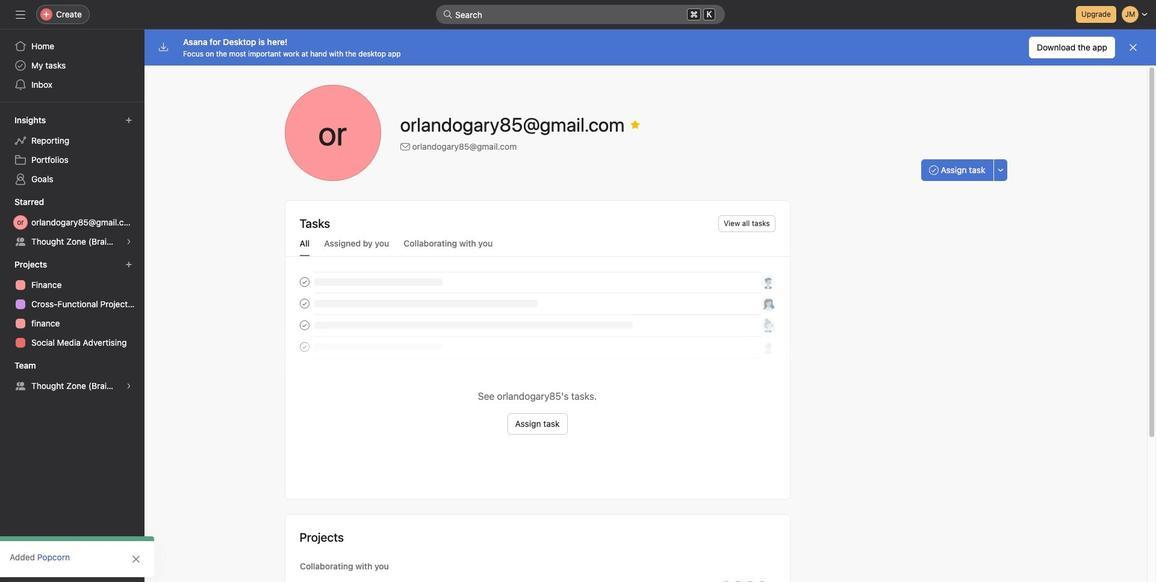 Task type: describe. For each thing, give the bounding box(es) containing it.
new project or portfolio image
[[125, 261, 132, 269]]

remove from starred image
[[631, 120, 640, 129]]

see details, thought zone (brainstorm space) image
[[125, 383, 132, 390]]

global element
[[0, 30, 145, 102]]

new insights image
[[125, 117, 132, 124]]

starred element
[[0, 191, 145, 254]]

hide sidebar image
[[16, 10, 25, 19]]

dismiss image
[[1128, 43, 1138, 52]]

more options image
[[997, 167, 1004, 174]]



Task type: locate. For each thing, give the bounding box(es) containing it.
teams element
[[0, 355, 145, 399]]

insights element
[[0, 110, 145, 191]]

None field
[[436, 5, 725, 24]]

prominent image
[[443, 10, 453, 19]]

projects element
[[0, 254, 145, 355]]

see details, thought zone (brainstorm space) image
[[125, 238, 132, 246]]

Search tasks, projects, and more text field
[[436, 5, 725, 24]]

close image
[[131, 555, 141, 565]]

tasks tabs tab list
[[285, 237, 790, 257]]



Task type: vqa. For each thing, say whether or not it's contained in the screenshot.
"left"
no



